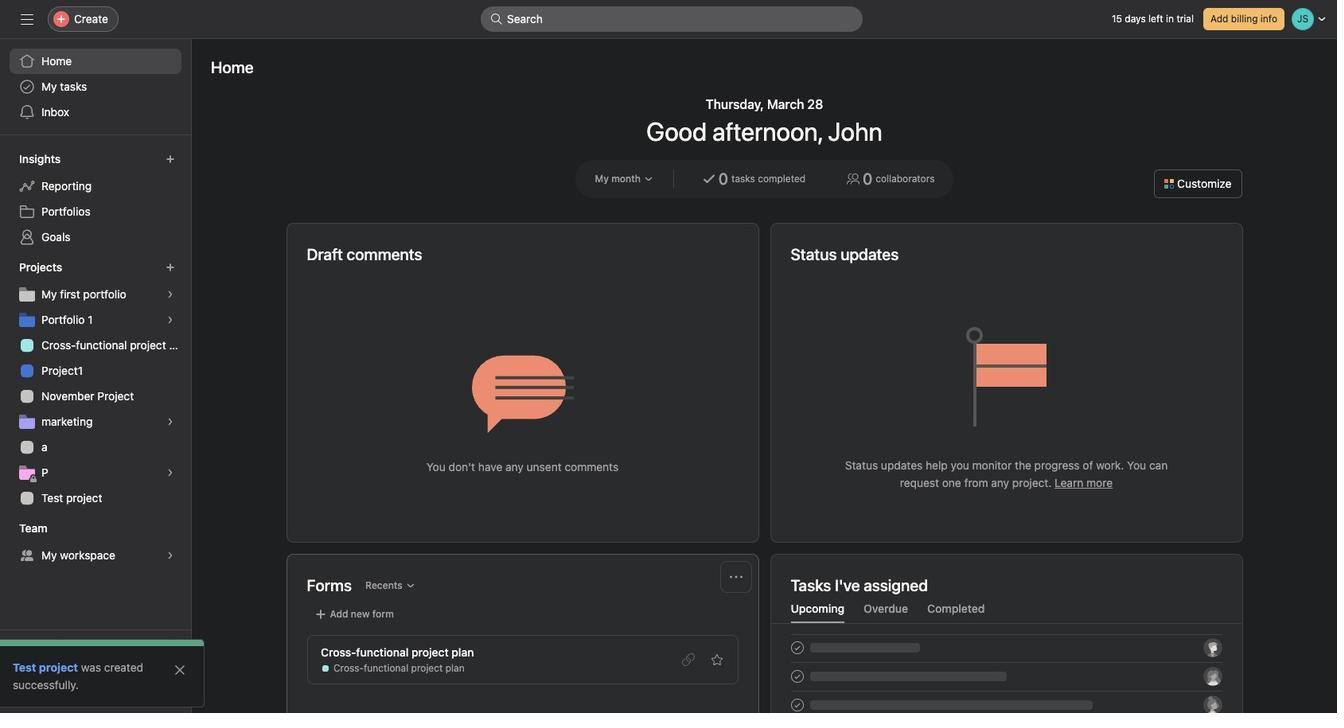 Task type: vqa. For each thing, say whether or not it's contained in the screenshot.
see details, my first portfolio IMAGE
yes



Task type: locate. For each thing, give the bounding box(es) containing it.
add to favorites image
[[710, 654, 723, 666]]

teams element
[[0, 514, 191, 572]]

global element
[[0, 39, 191, 135]]

prominent image
[[490, 13, 503, 25]]

copy form link image
[[682, 654, 695, 666]]

see details, my first portfolio image
[[166, 290, 175, 299]]

see details, portfolio 1 image
[[166, 315, 175, 325]]

new project or portfolio image
[[166, 263, 175, 272]]

see details, p image
[[166, 468, 175, 478]]

list box
[[481, 6, 863, 32]]

close image
[[174, 664, 186, 677]]



Task type: describe. For each thing, give the bounding box(es) containing it.
new insights image
[[166, 154, 175, 164]]

see details, my workspace image
[[166, 551, 175, 560]]

actions image
[[730, 571, 742, 584]]

projects element
[[0, 253, 191, 514]]

insights element
[[0, 145, 191, 253]]

see details, marketing image
[[166, 417, 175, 427]]

hide sidebar image
[[21, 13, 33, 25]]



